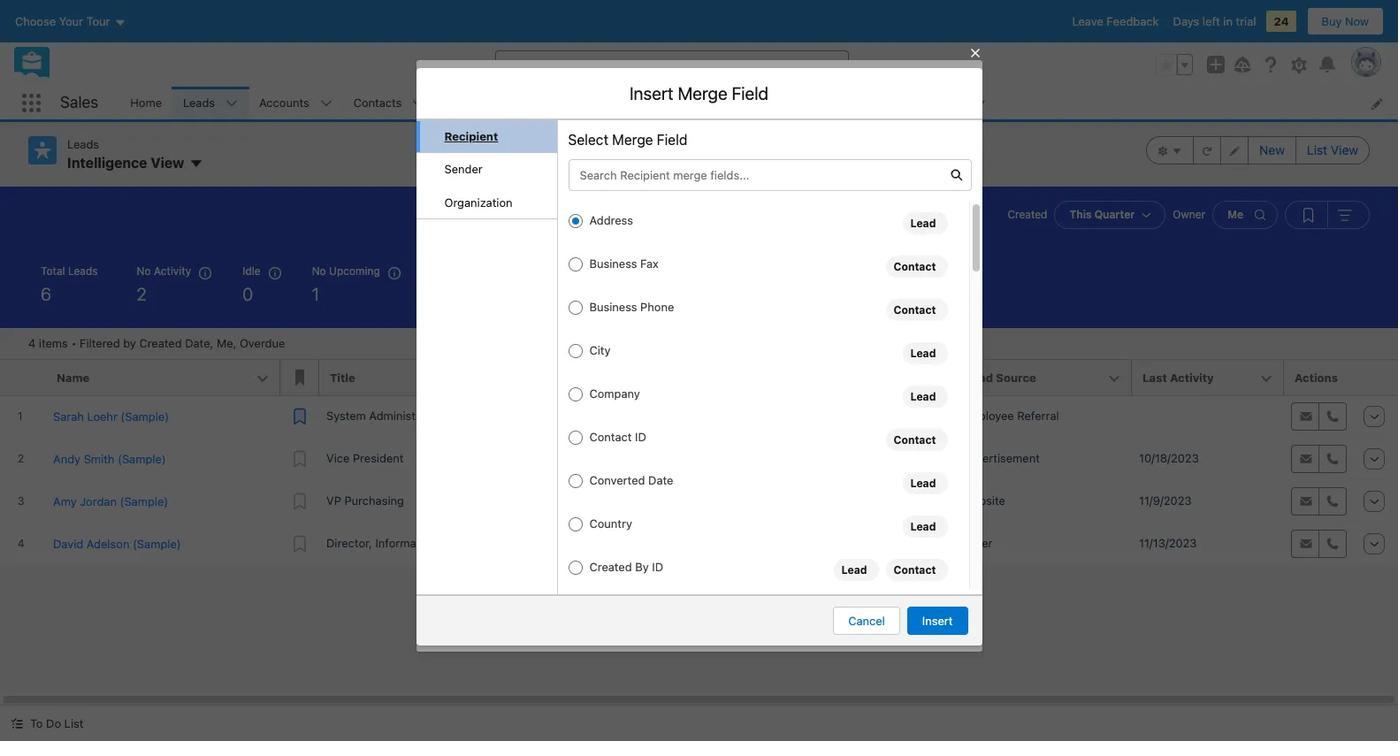 Task type: locate. For each thing, give the bounding box(es) containing it.
insert for insert
[[923, 614, 953, 628]]

director,
[[326, 536, 372, 550]]

0 horizontal spatial field
[[657, 131, 688, 147]]

business left fax
[[590, 257, 638, 271]]

total leads 6
[[41, 265, 98, 304]]

lead for address
[[911, 216, 937, 230]]

business left phone
[[590, 300, 638, 314]]

1 vertical spatial merge
[[613, 131, 654, 147]]

view
[[1332, 142, 1359, 157], [151, 154, 184, 170]]

id up converted date
[[635, 430, 647, 444]]

lead
[[911, 216, 937, 230], [911, 346, 937, 360], [966, 371, 994, 385], [911, 390, 937, 403], [911, 476, 937, 490], [911, 520, 937, 533], [842, 563, 868, 576]]

cc
[[430, 184, 445, 198]]

now
[[1346, 14, 1370, 28]]

in
[[1224, 14, 1233, 28]]

to for to do list
[[30, 717, 43, 731]]

1 horizontal spatial no
[[312, 265, 326, 278]]

days
[[1174, 14, 1200, 28]]

field down forecasts link
[[657, 131, 688, 147]]

to for to
[[430, 152, 443, 166]]

2 vertical spatial created
[[590, 560, 632, 575]]

me
[[1228, 208, 1244, 221]]

Subject text field
[[501, 242, 965, 274]]

no up 1
[[312, 265, 326, 278]]

country
[[590, 517, 633, 531]]

text default image
[[644, 154, 657, 167], [857, 601, 870, 613], [11, 718, 23, 730]]

andy smith (sample)
[[527, 152, 640, 167]]

0 horizontal spatial insert
[[630, 83, 674, 103]]

0 for upcoming
[[605, 284, 615, 304]]

2 business from the top
[[590, 300, 638, 314]]

to inside button
[[30, 717, 43, 731]]

1 horizontal spatial upcoming
[[605, 265, 656, 278]]

lead for converted date
[[911, 476, 937, 490]]

last
[[1143, 371, 1168, 385]]

1 horizontal spatial text default image
[[644, 154, 657, 167]]

0 vertical spatial leads
[[183, 95, 215, 109]]

leads inside "link"
[[183, 95, 215, 109]]

merge
[[678, 83, 728, 103], [613, 131, 654, 147]]

lead inside button
[[966, 371, 994, 385]]

left
[[1203, 14, 1221, 28]]

to left sender at left
[[430, 152, 443, 166]]

1 horizontal spatial list
[[1308, 142, 1328, 157]]

field
[[732, 83, 769, 103], [657, 131, 688, 147]]

10/18/2023
[[1140, 451, 1200, 466]]

cell
[[603, 396, 816, 438], [1133, 396, 1285, 438], [603, 438, 816, 480], [603, 480, 816, 523], [603, 523, 816, 565]]

1 vertical spatial id
[[652, 560, 664, 575]]

c b <tarashultz49@gmail.com> button
[[501, 114, 965, 141]]

created left by
[[590, 560, 632, 575]]

2 horizontal spatial text default image
[[857, 601, 870, 613]]

created left this
[[1008, 208, 1048, 221]]

1 vertical spatial created
[[139, 336, 182, 350]]

to inside email "dialog"
[[430, 152, 443, 166]]

cell for website
[[603, 480, 816, 523]]

information
[[376, 536, 437, 550]]

activity right last
[[1171, 371, 1215, 385]]

text default image left do
[[11, 718, 23, 730]]

select
[[568, 131, 609, 147]]

leads list item
[[173, 87, 249, 119]]

1 horizontal spatial created
[[590, 560, 632, 575]]

0 down business fax
[[605, 284, 615, 304]]

to left do
[[30, 717, 43, 731]]

system
[[326, 409, 366, 423]]

1 horizontal spatial 0
[[605, 284, 615, 304]]

Search Recipient merge fields... text field
[[568, 159, 972, 191]]

list
[[120, 87, 1399, 119]]

business for business fax
[[590, 257, 638, 271]]

title
[[330, 371, 356, 385]]

0 vertical spatial created
[[1008, 208, 1048, 221]]

lead image
[[506, 152, 523, 170]]

0 vertical spatial insert
[[630, 83, 674, 103]]

0 horizontal spatial no
[[137, 265, 151, 278]]

lead for city
[[911, 346, 937, 360]]

to
[[430, 152, 443, 166], [30, 717, 43, 731]]

name button
[[46, 360, 280, 396]]

activity
[[154, 265, 191, 278], [1171, 371, 1215, 385]]

*
[[430, 120, 436, 134]]

b
[[526, 121, 533, 136]]

1 business from the top
[[590, 257, 638, 271]]

upcoming
[[329, 265, 380, 278], [605, 265, 656, 278]]

created right by
[[139, 336, 182, 350]]

converted date
[[590, 474, 674, 488]]

view right intelligence
[[151, 154, 184, 170]]

0 horizontal spatial text default image
[[11, 718, 23, 730]]

1 vertical spatial group
[[1147, 136, 1371, 165]]

created
[[1008, 208, 1048, 221], [139, 336, 182, 350], [590, 560, 632, 575]]

purchasing
[[345, 494, 404, 508]]

2 vertical spatial text default image
[[11, 718, 23, 730]]

2 vertical spatial group
[[1286, 201, 1371, 229]]

no
[[137, 265, 151, 278], [312, 265, 326, 278]]

merge down "search..." 'button'
[[678, 83, 728, 103]]

leads right total at the left top of page
[[68, 265, 98, 278]]

1 vertical spatial list
[[64, 717, 84, 731]]

text default image inside 'to do list' button
[[11, 718, 23, 730]]

1 horizontal spatial view
[[1332, 142, 1359, 157]]

cancel button
[[834, 607, 901, 635]]

id right by
[[652, 560, 664, 575]]

0 horizontal spatial list
[[64, 717, 84, 731]]

insert right cancel
[[923, 614, 953, 628]]

0 horizontal spatial created
[[139, 336, 182, 350]]

look link
[[501, 214, 554, 237]]

0 vertical spatial list
[[1308, 142, 1328, 157]]

0 vertical spatial activity
[[154, 265, 191, 278]]

created by id
[[590, 560, 664, 575]]

contacts
[[354, 95, 402, 109]]

merge for insert
[[678, 83, 728, 103]]

list right do
[[64, 717, 84, 731]]

0 down idle
[[243, 284, 253, 304]]

lead source
[[966, 371, 1037, 385]]

1 no from the left
[[137, 265, 151, 278]]

group up 'me' button
[[1147, 136, 1371, 165]]

insert inside button
[[923, 614, 953, 628]]

business
[[590, 257, 638, 271], [590, 300, 638, 314]]

0 vertical spatial text default image
[[644, 154, 657, 167]]

2 0 from the left
[[605, 284, 615, 304]]

0 vertical spatial to
[[430, 152, 443, 166]]

1 horizontal spatial id
[[652, 560, 664, 575]]

0 horizontal spatial 0
[[243, 284, 253, 304]]

last activity button
[[1133, 360, 1285, 396]]

1 vertical spatial insert
[[923, 614, 953, 628]]

2 no from the left
[[312, 265, 326, 278]]

1 horizontal spatial field
[[732, 83, 769, 103]]

activity up 4 items • filtered by created date, me, overdue
[[154, 265, 191, 278]]

lead view settings image
[[1147, 136, 1195, 165]]

to element
[[501, 148, 960, 175]]

system administrator
[[326, 409, 441, 423]]

list view button
[[1296, 136, 1371, 165]]

me button
[[1213, 201, 1279, 229]]

0 horizontal spatial view
[[151, 154, 184, 170]]

group down 'days'
[[1156, 54, 1194, 75]]

0 horizontal spatial merge
[[613, 131, 654, 147]]

key performance indicators group
[[0, 254, 1399, 328]]

to do list
[[30, 717, 84, 731]]

field up c b <tarashultz49@gmail.com> 'popup button'
[[732, 83, 769, 103]]

leads inside total leads 6
[[68, 265, 98, 278]]

tandy link
[[501, 181, 560, 204]]

1 horizontal spatial activity
[[1171, 371, 1215, 385]]

lead status cell
[[816, 360, 956, 396]]

0 vertical spatial merge
[[678, 83, 728, 103]]

11/9/2023
[[1140, 494, 1192, 508]]

home link
[[120, 87, 173, 119]]

4
[[28, 336, 36, 350]]

group
[[1156, 54, 1194, 75], [1147, 136, 1371, 165], [1286, 201, 1371, 229]]

0 vertical spatial group
[[1156, 54, 1194, 75]]

list right new in the top right of the page
[[1308, 142, 1328, 157]]

group down list view 'button' at the right top
[[1286, 201, 1371, 229]]

0 for idle
[[243, 284, 253, 304]]

0 vertical spatial field
[[732, 83, 769, 103]]

activity inside key performance indicators group
[[154, 265, 191, 278]]

1 vertical spatial activity
[[1171, 371, 1215, 385]]

1 vertical spatial text default image
[[857, 601, 870, 613]]

1 vertical spatial to
[[30, 717, 43, 731]]

leave feedback
[[1073, 14, 1160, 28]]

0 horizontal spatial activity
[[154, 265, 191, 278]]

accounts
[[259, 95, 309, 109]]

field for insert merge field
[[732, 83, 769, 103]]

search...
[[530, 58, 577, 72]]

andy smith (sample) link
[[501, 149, 662, 172]]

idle
[[243, 265, 261, 278]]

list view
[[1308, 142, 1359, 157]]

field for select merge field
[[657, 131, 688, 147]]

insert for insert merge field
[[630, 83, 674, 103]]

0 horizontal spatial upcoming
[[329, 265, 380, 278]]

0 vertical spatial id
[[635, 430, 647, 444]]

1 0 from the left
[[243, 284, 253, 304]]

by
[[123, 336, 136, 350]]

no upcoming
[[312, 265, 380, 278]]

0 horizontal spatial to
[[30, 717, 43, 731]]

important cell
[[280, 360, 319, 396]]

accounts list item
[[249, 87, 343, 119]]

leads right home
[[183, 95, 215, 109]]

lead source cell
[[956, 360, 1133, 396]]

due today button
[[499, 254, 580, 314]]

insert down "search..." 'button'
[[630, 83, 674, 103]]

owner
[[1173, 208, 1206, 221]]

view right new in the top right of the page
[[1332, 142, 1359, 157]]

view inside list view 'button'
[[1332, 142, 1359, 157]]

1 vertical spatial field
[[657, 131, 688, 147]]

contact for contact id
[[894, 433, 937, 446]]

view for list view
[[1332, 142, 1359, 157]]

vp
[[326, 494, 341, 508]]

lead source button
[[956, 360, 1133, 396]]

date
[[649, 474, 674, 488]]

no up 2
[[137, 265, 151, 278]]

group containing new
[[1147, 136, 1371, 165]]

intelligence
[[67, 154, 147, 170]]

president
[[353, 451, 404, 465]]

email
[[455, 70, 484, 84]]

activity inside button
[[1171, 371, 1215, 385]]

filtered
[[80, 336, 120, 350]]

cell for advertisement
[[603, 438, 816, 480]]

2 horizontal spatial created
[[1008, 208, 1048, 221]]

1 horizontal spatial insert
[[923, 614, 953, 628]]

merge up (sample)
[[613, 131, 654, 147]]

text default image up cancel
[[857, 601, 870, 613]]

dashboards list item
[[719, 87, 828, 119]]

2 vertical spatial leads
[[68, 265, 98, 278]]

row number cell
[[0, 360, 46, 396]]

look
[[506, 217, 531, 232]]

0 vertical spatial business
[[590, 257, 638, 271]]

1
[[312, 284, 319, 304]]

text default image down 'select merge field'
[[644, 154, 657, 167]]

1 horizontal spatial to
[[430, 152, 443, 166]]

last activity
[[1143, 371, 1215, 385]]

1 vertical spatial business
[[590, 300, 638, 314]]

leads up intelligence
[[67, 137, 99, 151]]

1 horizontal spatial merge
[[678, 83, 728, 103]]

list inside button
[[64, 717, 84, 731]]

grid
[[0, 360, 1399, 566]]

bcc
[[430, 217, 451, 231]]



Task type: vqa. For each thing, say whether or not it's contained in the screenshot.
the leftmost List
yes



Task type: describe. For each thing, give the bounding box(es) containing it.
vice
[[326, 451, 350, 465]]

items
[[39, 336, 68, 350]]

4 items • filtered by created date, me, overdue
[[28, 336, 285, 350]]

name cell
[[46, 360, 280, 396]]

trial
[[1237, 14, 1257, 28]]

lead for country
[[911, 520, 937, 533]]

business fax
[[590, 257, 659, 271]]

dashboards
[[730, 95, 794, 109]]

phone
[[641, 300, 675, 314]]

2 upcoming from the left
[[605, 265, 656, 278]]

search... button
[[495, 50, 849, 79]]

buy
[[1322, 14, 1343, 28]]

title cell
[[319, 360, 603, 396]]

insert merge field
[[630, 83, 769, 103]]

0 horizontal spatial id
[[635, 430, 647, 444]]

new button
[[1249, 136, 1297, 165]]

dashboards link
[[719, 87, 805, 119]]

view for intelligence view
[[151, 154, 184, 170]]

city
[[590, 344, 611, 358]]

row number image
[[0, 360, 46, 396]]

4 items • filtered by created date, me, overdue status
[[28, 336, 285, 350]]

list containing home
[[120, 87, 1399, 119]]

contacts link
[[343, 87, 413, 119]]

address
[[590, 214, 634, 228]]

new
[[1260, 142, 1286, 157]]

1 upcoming from the left
[[329, 265, 380, 278]]

tandy
[[506, 185, 538, 199]]

1 vertical spatial leads
[[67, 137, 99, 151]]

feedback
[[1107, 14, 1160, 28]]

leads link
[[173, 87, 226, 119]]

24
[[1275, 14, 1290, 28]]

today
[[536, 265, 566, 278]]

date,
[[185, 336, 214, 350]]

last activity cell
[[1133, 360, 1285, 396]]

buy now button
[[1307, 7, 1385, 35]]

leave
[[1073, 14, 1104, 28]]

contact for business phone
[[894, 303, 937, 316]]

no for 1
[[312, 265, 326, 278]]

list inside 'button'
[[1308, 142, 1328, 157]]

company
[[590, 387, 640, 401]]

contact for business fax
[[894, 260, 937, 273]]

lead for created by id
[[842, 563, 868, 576]]

home
[[130, 95, 162, 109]]

grid containing name
[[0, 360, 1399, 566]]

leave feedback link
[[1073, 14, 1160, 28]]

intelligence view
[[67, 154, 184, 170]]

email dialog
[[416, 60, 983, 652]]

recipient
[[445, 129, 498, 143]]

total
[[41, 265, 65, 278]]

sales
[[60, 93, 98, 112]]

actions
[[1295, 371, 1339, 385]]

merge for select
[[613, 131, 654, 147]]

business phone
[[590, 300, 675, 314]]

cancel
[[849, 614, 886, 628]]

cell for employee referral
[[603, 396, 816, 438]]

c
[[515, 121, 523, 136]]

forecasts
[[656, 95, 709, 109]]

this quarter button
[[1055, 201, 1166, 229]]

activity for no activity
[[154, 265, 191, 278]]

cc element
[[501, 181, 960, 208]]

quarter
[[1095, 208, 1135, 221]]

vp purchasing
[[326, 494, 404, 508]]

created for created
[[1008, 208, 1048, 221]]

bcc element
[[501, 213, 960, 240]]

no activity
[[137, 265, 191, 278]]

from
[[438, 120, 465, 134]]

lead for company
[[911, 390, 937, 403]]

sender
[[445, 162, 483, 176]]

overdue
[[240, 336, 285, 350]]

6
[[41, 284, 51, 304]]

(sample)
[[592, 152, 640, 167]]

andy
[[527, 152, 554, 167]]

advertisement
[[963, 451, 1040, 465]]

c b <tarashultz49@gmail.com>
[[515, 121, 684, 136]]

title button
[[319, 360, 603, 396]]

to do list button
[[0, 706, 94, 741]]

forecasts link
[[646, 87, 719, 119]]

me,
[[217, 336, 237, 350]]

director, information technology
[[326, 536, 502, 550]]

technology
[[440, 536, 502, 550]]

smith
[[558, 152, 588, 167]]

no for 2
[[137, 265, 151, 278]]

send button
[[917, 610, 975, 638]]

created for created by id
[[590, 560, 632, 575]]

contact id
[[590, 430, 647, 444]]

do
[[46, 717, 61, 731]]

business for business phone
[[590, 300, 638, 314]]

<tarashultz49@gmail.com>
[[536, 121, 684, 136]]

contacts list item
[[343, 87, 436, 119]]

this
[[1070, 208, 1092, 221]]

company cell
[[603, 360, 816, 396]]

vice president
[[326, 451, 404, 465]]

website
[[963, 494, 1006, 508]]

action image
[[1356, 360, 1399, 396]]

employee
[[963, 409, 1015, 423]]

action cell
[[1356, 360, 1399, 396]]

send
[[932, 617, 960, 631]]

by
[[636, 560, 649, 575]]

fax
[[641, 257, 659, 271]]

activity for last activity
[[1171, 371, 1215, 385]]

referral
[[1018, 409, 1060, 423]]

actions cell
[[1285, 360, 1356, 396]]



